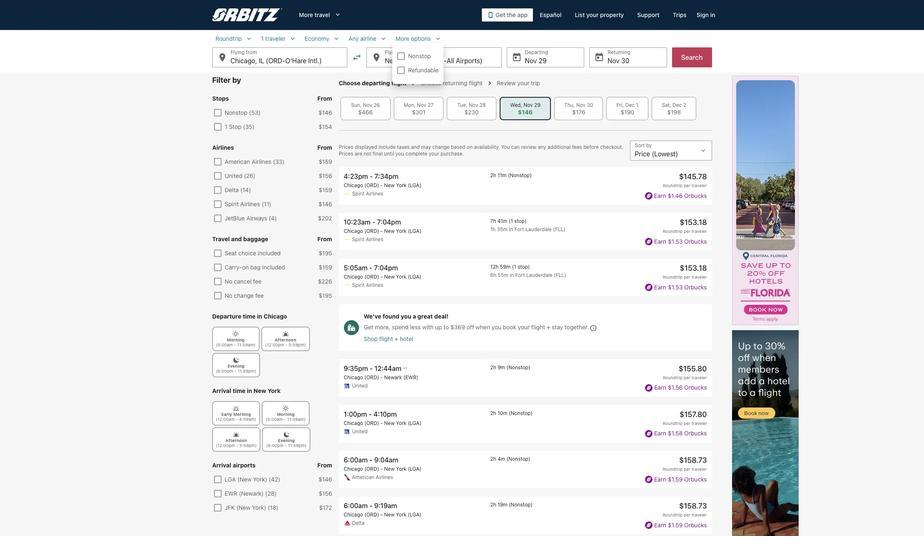 Task type: describe. For each thing, give the bounding box(es) containing it.
1 for 1 stop (35)
[[225, 123, 227, 130]]

york) for (18)
[[252, 505, 266, 512]]

shop flight + hotel link
[[364, 336, 707, 343]]

1 vertical spatial you
[[401, 313, 411, 320]]

1 vertical spatial +
[[395, 336, 398, 343]]

review
[[497, 80, 516, 87]]

info_outline image
[[590, 325, 597, 332]]

ewr (newark) (28)
[[225, 491, 277, 498]]

in inside 'dropdown button'
[[710, 11, 715, 18]]

2 prices from the top
[[339, 151, 353, 157]]

2h for 9:04am
[[490, 456, 496, 463]]

based
[[451, 144, 465, 150]]

dec for $198
[[673, 102, 682, 108]]

1 horizontal spatial evening
[[278, 439, 295, 444]]

2 vertical spatial you
[[492, 324, 501, 331]]

(ord) for 6:00am - 9:04am
[[364, 466, 379, 473]]

7h 41m (1 stop) 1h 35m in fort lauderdale (fll)
[[490, 218, 565, 233]]

nov 29
[[525, 57, 547, 65]]

$369
[[451, 324, 465, 331]]

1 vertical spatial afternoon 12:00pm through 5:59pm element
[[212, 428, 260, 452]]

(ord) for 10:23am - 7:04pm
[[364, 228, 379, 235]]

early morning 12:00am through 4:59am element
[[212, 402, 260, 426]]

chicago,
[[231, 57, 257, 65]]

any
[[349, 35, 359, 42]]

(nonstop) for 6:00am - 9:19am
[[509, 502, 533, 509]]

york for 6:00am - 9:19am
[[396, 512, 406, 519]]

loyalty logo image for 10:23am - 7:04pm
[[645, 238, 653, 246]]

2h 11m (nonstop)
[[490, 172, 532, 179]]

(33)
[[273, 158, 285, 165]]

$146 for nonstop (53)
[[319, 109, 332, 116]]

1 horizontal spatial +
[[547, 324, 550, 331]]

1h
[[490, 227, 496, 233]]

4:23pm - 7:34pm chicago (ord) - new york (lga)
[[344, 173, 421, 189]]

0 horizontal spatial change
[[234, 292, 254, 299]]

tab list containing $466
[[339, 97, 712, 120]]

roundtrip button
[[212, 35, 256, 42]]

sign in
[[697, 11, 715, 18]]

(lga) for 1:00pm - 4:10pm
[[408, 421, 421, 427]]

0 vertical spatial united
[[225, 172, 242, 179]]

per for 10:23am - 7:04pm
[[684, 229, 690, 234]]

1 horizontal spatial 11:59pm)
[[288, 444, 306, 449]]

4 orbucks from the top
[[684, 385, 707, 392]]

no for no cancel fee
[[225, 278, 232, 285]]

6:00am - 9:04am chicago (ord) - new york (lga)
[[344, 457, 421, 473]]

$146 for spirit airlines (11)
[[319, 201, 332, 208]]

xsmall image for (12:00pm
[[233, 432, 240, 439]]

new for 5:05am - 7:04pm
[[384, 274, 395, 280]]

0 vertical spatial (12:00pm
[[265, 343, 284, 348]]

1 horizontal spatial morning (5:00am - 11:59am)
[[266, 412, 306, 422]]

7:04pm for 5:05am - 7:04pm
[[374, 265, 398, 272]]

2h for 4:10pm
[[490, 411, 496, 417]]

earn $1.53 orbucks for 10:23am - 7:04pm
[[654, 238, 707, 245]]

app
[[517, 11, 528, 18]]

stops
[[212, 95, 229, 102]]

$1.46
[[668, 192, 683, 199]]

flight up "shop flight + hotel" link
[[531, 324, 545, 331]]

airline
[[360, 35, 376, 42]]

arrival time in new york
[[212, 388, 281, 395]]

york for 1:00pm - 4:10pm
[[396, 421, 406, 427]]

search button
[[672, 47, 712, 67]]

no cancel fee
[[225, 278, 262, 285]]

1 inside fri, dec 1 $190
[[636, 102, 638, 108]]

6:00am for 6:00am - 9:04am
[[344, 457, 368, 464]]

9:19am
[[374, 503, 397, 510]]

include
[[379, 144, 396, 150]]

baggage
[[243, 236, 268, 243]]

together.
[[565, 324, 589, 331]]

york) for (42)
[[253, 476, 267, 484]]

united for $155.80
[[352, 383, 368, 389]]

0 vertical spatial morning 5:00am through 11:59am element
[[212, 327, 259, 351]]

1 stop (35)
[[225, 123, 254, 130]]

small image for more options
[[434, 35, 442, 42]]

the
[[507, 11, 516, 18]]

more options button
[[392, 35, 445, 42]]

chicago (ord) - newark (ewr)
[[344, 375, 418, 381]]

roundtrip inside button
[[216, 35, 242, 42]]

29 inside button
[[539, 57, 547, 65]]

(nonstop) for 4:23pm - 7:34pm
[[508, 172, 532, 179]]

evening (6:00pm - 11:59pm) for evening 6:00pm through 11:59pm element to the right
[[266, 439, 306, 449]]

filter by
[[212, 76, 241, 85]]

fee for no cancel fee
[[253, 278, 262, 285]]

american airlines (33)
[[225, 158, 285, 165]]

afternoon (12:00pm - 5:59pm) for the rightmost afternoon 12:00pm through 5:59pm element
[[265, 338, 306, 348]]

airlines down 5:05am - 7:04pm chicago (ord) - new york (lga)
[[366, 282, 383, 289]]

time for arrival
[[233, 388, 245, 395]]

choice
[[238, 250, 256, 257]]

early morning (12:00am - 4:59am)
[[216, 412, 256, 422]]

26
[[374, 102, 380, 108]]

1 vertical spatial morning 5:00am through 11:59am element
[[262, 402, 309, 426]]

jfk (new york) (18)
[[225, 505, 278, 512]]

1 horizontal spatial afternoon
[[275, 338, 296, 343]]

dec for $190
[[625, 102, 635, 108]]

airways
[[246, 215, 267, 222]]

afternoon (12:00pm - 5:59pm) for bottommost afternoon 12:00pm through 5:59pm element
[[216, 439, 257, 449]]

list your property
[[575, 11, 624, 18]]

no change fee
[[225, 292, 264, 299]]

(lga) for 6:00am - 9:04am
[[408, 466, 421, 473]]

41m
[[497, 218, 507, 225]]

$145.78
[[679, 172, 707, 181]]

delta for delta
[[352, 521, 364, 527]]

small image for 1 traveler
[[289, 35, 296, 42]]

newark
[[384, 375, 402, 381]]

time for departure
[[243, 313, 256, 320]]

0 horizontal spatial on
[[242, 264, 249, 271]]

airlines down 4:23pm - 7:34pm chicago (ord) - new york (lga)
[[366, 191, 383, 197]]

(ewr)
[[403, 375, 418, 381]]

$1.53 for 5:05am - 7:04pm
[[668, 284, 683, 291]]

1 vertical spatial 11:59am)
[[287, 417, 306, 422]]

0 vertical spatial evening 6:00pm through 11:59pm element
[[212, 354, 260, 378]]

sign in button
[[693, 7, 719, 22]]

$154
[[319, 123, 332, 130]]

sun,
[[351, 102, 362, 108]]

il
[[259, 57, 264, 65]]

(18)
[[268, 505, 278, 512]]

fee for no change fee
[[255, 292, 264, 299]]

30 inside thu, nov 30 $176
[[587, 102, 593, 108]]

nov for $301
[[417, 102, 426, 108]]

per for 1:00pm - 4:10pm
[[684, 421, 690, 426]]

loyalty logo image for 5:05am - 7:04pm
[[645, 284, 653, 292]]

can
[[511, 144, 520, 150]]

(ord) for 1:00pm - 4:10pm
[[364, 421, 379, 427]]

$155.80
[[679, 365, 707, 373]]

$172
[[319, 505, 332, 512]]

5:59pm) for the rightmost afternoon 12:00pm through 5:59pm element
[[289, 343, 306, 348]]

traveler for 6:00am - 9:19am
[[692, 513, 707, 518]]

$1.58
[[668, 430, 683, 437]]

loyalty logo image for 6:00am - 9:04am
[[645, 477, 653, 484]]

6:00am for 6:00am - 9:19am
[[344, 503, 368, 510]]

$153.18 roundtrip per traveler for 10:23am - 7:04pm
[[663, 218, 707, 234]]

less
[[410, 324, 421, 331]]

flight down the more,
[[379, 336, 393, 343]]

departure
[[212, 313, 241, 320]]

choose for choose departing flight
[[339, 80, 360, 87]]

support link
[[631, 7, 666, 22]]

(lga) for 10:23am - 7:04pm
[[408, 228, 421, 235]]

ewr
[[225, 491, 237, 498]]

york for 6:00am - 9:04am
[[396, 466, 406, 473]]

(new for jfk
[[236, 505, 251, 512]]

1 traveler
[[261, 35, 286, 42]]

airlines down 6:00am - 9:04am chicago (ord) - new york (lga)
[[376, 475, 393, 481]]

review
[[521, 144, 537, 150]]

get more, spend less with up to $369 off when you book your flight + stay together.
[[364, 324, 589, 331]]

morning inside early morning (12:00am - 4:59am)
[[233, 412, 251, 417]]

earn for 6:00am - 9:19am
[[654, 522, 666, 529]]

1 download the app button image from the left
[[487, 12, 494, 18]]

airports
[[233, 462, 256, 469]]

1 vertical spatial included
[[262, 264, 285, 271]]

1 vertical spatial afternoon
[[226, 439, 247, 444]]

29 inside wed, nov 29 $146
[[534, 102, 541, 108]]

$145.78 roundtrip per traveler
[[663, 172, 707, 188]]

lauderdale for 5:05am - 7:04pm
[[526, 272, 553, 279]]

traveler inside button
[[265, 35, 286, 42]]

per inside $155.80 roundtrip per traveler
[[684, 376, 690, 381]]

new york, ny (nyc-all airports) button
[[367, 47, 502, 67]]

new inside dropdown button
[[385, 57, 398, 65]]

fort for 5:05am - 7:04pm
[[515, 272, 525, 279]]

12h 59m (1 stop) 6h 55m in fort lauderdale (fll)
[[490, 264, 566, 279]]

$159 for delta (14)
[[319, 187, 332, 194]]

nov 30 button
[[589, 47, 667, 67]]

new for 10:23am - 7:04pm
[[384, 228, 395, 235]]

any airline button
[[345, 35, 391, 42]]

59m
[[500, 264, 511, 270]]

0 horizontal spatial 11:59am)
[[237, 343, 256, 348]]

in up early morning 12:00am through 4:59am element
[[247, 388, 252, 395]]

nov for $230
[[469, 102, 478, 108]]

spirit for 5:05am
[[352, 282, 365, 289]]

swap origin and destination image
[[352, 52, 362, 62]]

mon,
[[404, 102, 416, 108]]

loyalty logo image for 6:00am - 9:19am
[[645, 522, 653, 530]]

0 horizontal spatial evening
[[228, 364, 244, 369]]

airlines left (33)
[[252, 158, 271, 165]]

per for 6:00am - 9:04am
[[684, 467, 690, 472]]

0 vertical spatial (6:00pm
[[216, 369, 233, 374]]

nov inside button
[[608, 57, 620, 65]]

nov for $176
[[576, 102, 586, 108]]

0 vertical spatial 11:59pm)
[[238, 369, 256, 374]]

traveler for 4:23pm - 7:34pm
[[692, 183, 707, 188]]

american for american airlines (33)
[[225, 158, 250, 165]]

(28)
[[265, 491, 277, 498]]

(lga) for 5:05am - 7:04pm
[[408, 274, 421, 280]]

35m
[[497, 227, 508, 233]]

we've
[[364, 313, 381, 320]]

1 horizontal spatial (6:00pm
[[266, 444, 283, 449]]

any airline
[[349, 35, 376, 42]]

$195 for seat choice included
[[319, 250, 332, 257]]

nonstop for nonstop
[[408, 52, 431, 60]]

5:59pm) for bottommost afternoon 12:00pm through 5:59pm element
[[239, 444, 257, 449]]

30 inside button
[[621, 57, 629, 65]]

more options
[[396, 35, 431, 42]]

trips
[[673, 11, 687, 18]]

xsmall image for (5:00am
[[282, 406, 289, 412]]

arrival for arrival time in new york
[[212, 388, 231, 395]]

1 horizontal spatial afternoon 12:00pm through 5:59pm element
[[261, 327, 310, 351]]

york for 4:23pm - 7:34pm
[[396, 182, 406, 189]]

$158.73 roundtrip per traveler for 6:00am - 9:04am
[[663, 456, 707, 472]]

$156 for $172
[[319, 491, 332, 498]]

spirit up jetblue
[[225, 201, 239, 208]]

choose for choose returning flight
[[421, 80, 441, 87]]

earn for 10:23am - 7:04pm
[[654, 238, 666, 245]]

spirit airlines for 10:23am
[[352, 237, 383, 243]]

19m
[[498, 502, 507, 509]]

9:35pm - 12:44am +1
[[344, 365, 407, 373]]

your left trip
[[518, 80, 529, 87]]

(lga) for 6:00am - 9:19am
[[408, 512, 421, 519]]

final
[[373, 151, 383, 157]]

$202
[[318, 215, 332, 222]]

early
[[221, 412, 232, 417]]

any
[[538, 144, 546, 150]]

we've found you a great deal!
[[364, 313, 449, 320]]

per for 5:05am - 7:04pm
[[684, 275, 690, 280]]

spirit for 4:23pm
[[352, 191, 365, 197]]

earn $1.59 orbucks for 9:04am
[[654, 476, 707, 483]]

2 download the app button image from the left
[[489, 12, 492, 18]]

departure time in chicago
[[212, 313, 287, 320]]

(fll) for 10:23am - 7:04pm
[[553, 227, 565, 233]]

per for 6:00am - 9:19am
[[684, 513, 690, 518]]

0 vertical spatial included
[[258, 250, 281, 257]]



Task type: locate. For each thing, give the bounding box(es) containing it.
6 orbucks from the top
[[684, 476, 707, 483]]

2 $1.59 from the top
[[668, 522, 683, 529]]

2 $158.73 from the top
[[679, 502, 707, 511]]

0 vertical spatial 7:04pm
[[377, 219, 401, 226]]

(new right jfk at the left of page
[[236, 505, 251, 512]]

3 (ord) from the top
[[364, 274, 379, 280]]

$156 for $159
[[319, 172, 332, 179]]

$156
[[319, 172, 332, 179], [319, 491, 332, 498]]

2 $1.53 from the top
[[668, 284, 683, 291]]

2 (lga) from the top
[[408, 228, 421, 235]]

2 small image from the left
[[289, 35, 296, 42]]

airlines down the stop
[[212, 144, 234, 151]]

more left travel
[[299, 11, 313, 18]]

(ord)
[[364, 182, 379, 189], [364, 228, 379, 235], [364, 274, 379, 280], [364, 375, 379, 381], [364, 421, 379, 427], [364, 466, 379, 473], [364, 512, 379, 519]]

roundtrip for 10:23am - 7:04pm
[[663, 229, 683, 234]]

small image
[[245, 35, 253, 42], [289, 35, 296, 42], [333, 35, 340, 42], [380, 35, 387, 42], [434, 35, 442, 42]]

1 vertical spatial delta
[[352, 521, 364, 527]]

$146 for lga (new york) (42)
[[319, 476, 332, 484]]

airlines down '10:23am - 7:04pm chicago (ord) - new york (lga)'
[[366, 237, 383, 243]]

seat choice included
[[225, 250, 281, 257]]

(12:00pm down departure time in chicago
[[265, 343, 284, 348]]

3 2h from the top
[[490, 411, 496, 417]]

all
[[447, 57, 454, 65]]

your right book
[[518, 324, 530, 331]]

spirit airlines down 5:05am - 7:04pm chicago (ord) - new york (lga)
[[352, 282, 383, 289]]

1 vertical spatial evening (6:00pm - 11:59pm)
[[266, 439, 306, 449]]

0 vertical spatial 30
[[621, 57, 629, 65]]

7:04pm for 10:23am - 7:04pm
[[377, 219, 401, 226]]

11:59pm)
[[238, 369, 256, 374], [288, 444, 306, 449]]

traveler inside $157.80 roundtrip per traveler
[[692, 421, 707, 426]]

1 vertical spatial fee
[[255, 292, 264, 299]]

(fll) inside 12h 59m (1 stop) 6h 55m in fort lauderdale (fll)
[[554, 272, 566, 279]]

5 (lga) from the top
[[408, 466, 421, 473]]

step 1 of 3. choose departing flight. current page, choose departing flight element
[[339, 80, 421, 87]]

2 $156 from the top
[[319, 491, 332, 498]]

earn $1.59 orbucks for 9:19am
[[654, 522, 707, 529]]

6:00am left 9:19am
[[344, 503, 368, 510]]

(ord) inside '10:23am - 7:04pm chicago (ord) - new york (lga)'
[[364, 228, 379, 235]]

get left the the at the right
[[496, 11, 505, 18]]

morning down departure
[[227, 338, 245, 343]]

chicago for 6:00am - 9:19am
[[344, 512, 363, 519]]

2 $158.73 roundtrip per traveler from the top
[[663, 502, 707, 518]]

evening 6:00pm through 11:59pm element
[[212, 354, 260, 378], [262, 428, 310, 452]]

on left bag
[[242, 264, 249, 271]]

9m
[[498, 365, 505, 371]]

roundtrip for 4:23pm - 7:34pm
[[663, 183, 683, 188]]

york inside 6:00am - 9:04am chicago (ord) - new york (lga)
[[396, 466, 406, 473]]

0 horizontal spatial more
[[299, 11, 313, 18]]

nov inside tue, nov 28 $230
[[469, 102, 478, 108]]

orbucks for 5:05am - 7:04pm
[[684, 284, 707, 291]]

5 small image from the left
[[434, 35, 442, 42]]

fort inside 12h 59m (1 stop) 6h 55m in fort lauderdale (fll)
[[515, 272, 525, 279]]

small image for any airline
[[380, 35, 387, 42]]

you inside prices displayed include taxes and may change based on availability. you can review any additional fees before checkout. prices are not final until you complete your purchase.
[[396, 151, 404, 157]]

(ord) for 4:23pm - 7:34pm
[[364, 182, 379, 189]]

(lga) inside 6:00am - 9:04am chicago (ord) - new york (lga)
[[408, 466, 421, 473]]

stop) right 41m
[[514, 218, 527, 225]]

5 orbucks from the top
[[684, 430, 707, 437]]

roundtrip for 6:00am - 9:04am
[[663, 467, 683, 472]]

loyalty logo image
[[645, 192, 652, 200], [645, 238, 653, 246], [645, 284, 653, 292], [645, 385, 653, 392], [645, 431, 653, 438], [645, 477, 653, 484], [645, 522, 653, 530]]

evening up arrival time in new york
[[228, 364, 244, 369]]

arrival for arrival airports
[[212, 462, 231, 469]]

availability.
[[474, 144, 500, 150]]

united up delta (14)
[[225, 172, 242, 179]]

from
[[317, 95, 332, 102], [317, 144, 332, 151], [317, 236, 332, 243], [317, 462, 332, 469]]

1 horizontal spatial (5:00am
[[266, 417, 283, 422]]

5:05am
[[344, 265, 368, 272]]

chicago inside 4:23pm - 7:34pm chicago (ord) - new york (lga)
[[344, 182, 363, 189]]

1 horizontal spatial (12:00pm
[[265, 343, 284, 348]]

york for 10:23am - 7:04pm
[[396, 228, 406, 235]]

chicago for 4:23pm - 7:34pm
[[344, 182, 363, 189]]

1 $1.59 from the top
[[668, 476, 683, 483]]

5 per from the top
[[684, 421, 690, 426]]

1 per from the top
[[684, 183, 690, 188]]

orbucks for 6:00am - 9:19am
[[684, 522, 707, 529]]

afternoon 12:00pm through 5:59pm element
[[261, 327, 310, 351], [212, 428, 260, 452]]

0 vertical spatial $1.59
[[668, 476, 683, 483]]

dec inside fri, dec 1 $190
[[625, 102, 635, 108]]

(nonstop) right 9m
[[507, 365, 530, 371]]

0 vertical spatial more
[[299, 11, 313, 18]]

1 spirit airlines from the top
[[352, 191, 383, 197]]

with
[[422, 324, 434, 331]]

american
[[225, 158, 250, 165], [352, 475, 374, 481]]

are
[[355, 151, 362, 157]]

new inside 6:00am - 9:19am chicago (ord) - new york (lga)
[[384, 512, 395, 519]]

flight right returning
[[469, 80, 483, 87]]

2h
[[490, 172, 496, 179], [490, 365, 496, 371], [490, 411, 496, 417], [490, 456, 496, 463], [490, 502, 496, 509]]

roundtrip for 5:05am - 7:04pm
[[663, 275, 683, 280]]

stop) inside the 7h 41m (1 stop) 1h 35m in fort lauderdale (fll)
[[514, 218, 527, 225]]

(fll) for 5:05am - 7:04pm
[[554, 272, 566, 279]]

6 (lga) from the top
[[408, 512, 421, 519]]

1 small image from the left
[[245, 35, 253, 42]]

1 $158.73 roundtrip per traveler from the top
[[663, 456, 707, 472]]

thu,
[[564, 102, 575, 108]]

0 vertical spatial $153.18 roundtrip per traveler
[[663, 218, 707, 234]]

spirit airlines (11)
[[225, 201, 271, 208]]

more
[[299, 11, 313, 18], [396, 35, 409, 42]]

new inside 5:05am - 7:04pm chicago (ord) - new york (lga)
[[384, 274, 395, 280]]

(6:00pm up "(42)"
[[266, 444, 283, 449]]

filter
[[212, 76, 231, 85]]

1 vertical spatial $158.73 roundtrip per traveler
[[663, 502, 707, 518]]

great
[[418, 313, 433, 320]]

4 (lga) from the top
[[408, 421, 421, 427]]

$1.59 for 9:04am
[[668, 476, 683, 483]]

1 prices from the top
[[339, 144, 353, 150]]

per inside $157.80 roundtrip per traveler
[[684, 421, 690, 426]]

tab list
[[339, 97, 712, 120]]

(new
[[237, 476, 252, 484], [236, 505, 251, 512]]

orbucks for 6:00am - 9:04am
[[684, 476, 707, 483]]

step 2 of 3. choose returning flight, choose returning flight element
[[421, 80, 497, 87]]

american for american airlines
[[352, 475, 374, 481]]

lauderdale inside the 7h 41m (1 stop) 1h 35m in fort lauderdale (fll)
[[525, 227, 552, 233]]

1 choose from the left
[[339, 80, 360, 87]]

1 horizontal spatial dec
[[673, 102, 682, 108]]

4 per from the top
[[684, 376, 690, 381]]

5 (ord) from the top
[[364, 421, 379, 427]]

0 vertical spatial 5:59pm)
[[289, 343, 306, 348]]

fort inside the 7h 41m (1 stop) 1h 35m in fort lauderdale (fll)
[[514, 227, 524, 233]]

$195 up $226
[[319, 250, 332, 257]]

0 horizontal spatial morning 5:00am through 11:59am element
[[212, 327, 259, 351]]

1 horizontal spatial nonstop
[[408, 52, 431, 60]]

xsmall image
[[232, 331, 239, 338], [282, 331, 289, 338], [233, 357, 239, 364], [233, 406, 239, 412], [283, 432, 290, 439]]

per inside $145.78 roundtrip per traveler
[[684, 183, 690, 188]]

new for 1:00pm - 4:10pm
[[384, 421, 395, 427]]

(ord) inside 1:00pm - 4:10pm chicago (ord) - new york (lga)
[[364, 421, 379, 427]]

evening up "(42)"
[[278, 439, 295, 444]]

(nyc-
[[428, 57, 447, 65]]

1 vertical spatial time
[[233, 388, 245, 395]]

7 (ord) from the top
[[364, 512, 379, 519]]

7:04pm right 10:23am
[[377, 219, 401, 226]]

2h for 7:34pm
[[490, 172, 496, 179]]

0 vertical spatial no
[[225, 278, 232, 285]]

$190
[[621, 109, 634, 116]]

more left options at the top of the page
[[396, 35, 409, 42]]

0 horizontal spatial dec
[[625, 102, 635, 108]]

in right sign
[[710, 11, 715, 18]]

1 vertical spatial (6:00pm
[[266, 444, 283, 449]]

from for nonstop (53)
[[317, 95, 332, 102]]

new york, ny (nyc-all airports)
[[385, 57, 482, 65]]

and up the complete
[[411, 144, 420, 150]]

1 earn $1.59 orbucks from the top
[[654, 476, 707, 483]]

6:00am
[[344, 457, 368, 464], [344, 503, 368, 510]]

morning right early
[[233, 412, 251, 417]]

1 $159 from the top
[[319, 158, 332, 165]]

york inside 6:00am - 9:19am chicago (ord) - new york (lga)
[[396, 512, 406, 519]]

7:04pm right 5:05am
[[374, 265, 398, 272]]

- inside early morning (12:00am - 4:59am)
[[236, 417, 238, 422]]

2 earn $1.53 orbucks from the top
[[654, 284, 707, 291]]

refundable
[[408, 67, 439, 74]]

2 no from the top
[[225, 292, 232, 299]]

2 dec from the left
[[673, 102, 682, 108]]

2 from from the top
[[317, 144, 332, 151]]

traveler
[[265, 35, 286, 42], [692, 183, 707, 188], [692, 229, 707, 234], [692, 275, 707, 280], [692, 376, 707, 381], [692, 421, 707, 426], [692, 467, 707, 472], [692, 513, 707, 518]]

0 vertical spatial delta
[[225, 187, 239, 194]]

4:59am)
[[239, 417, 256, 422]]

12h
[[490, 264, 499, 270]]

$153.18 for 10:23am - 7:04pm
[[680, 218, 707, 227]]

2 orbucks from the top
[[684, 238, 707, 245]]

from for american airlines (33)
[[317, 144, 332, 151]]

1 horizontal spatial 1
[[261, 35, 264, 42]]

$1.59 for 9:19am
[[668, 522, 683, 529]]

(nonstop) right the 11m
[[508, 172, 532, 179]]

0 vertical spatial morning (5:00am - 11:59am)
[[216, 338, 256, 348]]

0 horizontal spatial (6:00pm
[[216, 369, 233, 374]]

xsmall image
[[282, 406, 289, 412], [233, 432, 240, 439]]

10:23am - 7:04pm chicago (ord) - new york (lga)
[[344, 219, 421, 235]]

on
[[467, 144, 473, 150], [242, 264, 249, 271]]

nov inside thu, nov 30 $176
[[576, 102, 586, 108]]

0 horizontal spatial choose
[[339, 80, 360, 87]]

new for 6:00am - 9:19am
[[384, 512, 395, 519]]

dec inside sat, dec 2 $198
[[673, 102, 682, 108]]

york,
[[400, 57, 415, 65]]

1 horizontal spatial 30
[[621, 57, 629, 65]]

1 6:00am from the top
[[344, 457, 368, 464]]

evening (6:00pm - 11:59pm) up "(42)"
[[266, 439, 306, 449]]

4 2h from the top
[[490, 456, 496, 463]]

1 horizontal spatial morning 5:00am through 11:59am element
[[262, 402, 309, 426]]

earn for 6:00am - 9:04am
[[654, 476, 666, 483]]

traveler for 5:05am - 7:04pm
[[692, 275, 707, 280]]

29 up trip
[[539, 57, 547, 65]]

(lga) inside 1:00pm - 4:10pm chicago (ord) - new york (lga)
[[408, 421, 421, 427]]

1 $1.53 from the top
[[668, 238, 683, 245]]

roundtrip for 1:00pm - 4:10pm
[[663, 421, 683, 426]]

and inside prices displayed include taxes and may change based on availability. you can review any additional fees before checkout. prices are not final until you complete your purchase.
[[411, 144, 420, 150]]

4 (ord) from the top
[[364, 375, 379, 381]]

$153.18 for 5:05am - 7:04pm
[[680, 264, 707, 273]]

6 (ord) from the top
[[364, 466, 379, 473]]

morning (5:00am - 11:59am) down departure
[[216, 338, 256, 348]]

roundtrip inside $157.80 roundtrip per traveler
[[663, 421, 683, 426]]

new inside 6:00am - 9:04am chicago (ord) - new york (lga)
[[384, 466, 395, 473]]

0 horizontal spatial 1
[[225, 123, 227, 130]]

$146 up $172
[[319, 476, 332, 484]]

1 vertical spatial $153.18 roundtrip per traveler
[[663, 264, 707, 280]]

$159 for carry-on bag included
[[319, 264, 332, 271]]

3 orbucks from the top
[[684, 284, 707, 291]]

0 vertical spatial xsmall image
[[282, 406, 289, 412]]

(1 inside 12h 59m (1 stop) 6h 55m in fort lauderdale (fll)
[[512, 264, 516, 270]]

2h for 9:19am
[[490, 502, 496, 509]]

per
[[684, 183, 690, 188], [684, 229, 690, 234], [684, 275, 690, 280], [684, 376, 690, 381], [684, 421, 690, 426], [684, 467, 690, 472], [684, 513, 690, 518]]

spirit for 10:23am
[[352, 237, 365, 243]]

american up united (26) on the top left
[[225, 158, 250, 165]]

1 vertical spatial change
[[234, 292, 254, 299]]

(ord) for 5:05am - 7:04pm
[[364, 274, 379, 280]]

$195 down $226
[[319, 292, 332, 299]]

0 vertical spatial (1
[[509, 218, 513, 225]]

new inside 4:23pm - 7:34pm chicago (ord) - new york (lga)
[[384, 182, 395, 189]]

2 $153.18 from the top
[[680, 264, 707, 273]]

time down the no change fee
[[243, 313, 256, 320]]

2 $153.18 roundtrip per traveler from the top
[[663, 264, 707, 280]]

1 vertical spatial stop)
[[518, 264, 530, 270]]

2 arrival from the top
[[212, 462, 231, 469]]

1 vertical spatial $153.18
[[680, 264, 707, 273]]

2h left 9m
[[490, 365, 496, 371]]

afternoon (12:00pm - 5:59pm)
[[265, 338, 306, 348], [216, 439, 257, 449]]

2
[[683, 102, 686, 108]]

chicago inside 6:00am - 9:04am chicago (ord) - new york (lga)
[[344, 466, 363, 473]]

more for more travel
[[299, 11, 313, 18]]

arrival up lga
[[212, 462, 231, 469]]

5 2h from the top
[[490, 502, 496, 509]]

1 (lga) from the top
[[408, 182, 421, 189]]

0 vertical spatial 29
[[539, 57, 547, 65]]

orbitz logo image
[[212, 8, 282, 22]]

2 vertical spatial 1
[[225, 123, 227, 130]]

1 horizontal spatial afternoon (12:00pm - 5:59pm)
[[265, 338, 306, 348]]

3 from from the top
[[317, 236, 332, 243]]

small image up chicago,
[[245, 35, 253, 42]]

(ord) down 10:23am
[[364, 228, 379, 235]]

(1 inside the 7h 41m (1 stop) 1h 35m in fort lauderdale (fll)
[[509, 218, 513, 225]]

(ord) down 5:05am
[[364, 274, 379, 280]]

until
[[384, 151, 394, 157]]

6 per from the top
[[684, 467, 690, 472]]

4m
[[498, 456, 505, 463]]

(6:00pm
[[216, 369, 233, 374], [266, 444, 283, 449]]

1 vertical spatial evening
[[278, 439, 295, 444]]

1 $158.73 from the top
[[679, 456, 707, 465]]

roundtrip
[[216, 35, 242, 42], [663, 183, 683, 188], [663, 229, 683, 234], [663, 275, 683, 280], [663, 376, 683, 381], [663, 421, 683, 426], [663, 467, 683, 472], [663, 513, 683, 518]]

5:05am - 7:04pm chicago (ord) - new york (lga)
[[344, 265, 421, 280]]

2 2h from the top
[[490, 365, 496, 371]]

included down the baggage at the top left
[[258, 250, 281, 257]]

spirit airlines down '10:23am - 7:04pm chicago (ord) - new york (lga)'
[[352, 237, 383, 243]]

None search field
[[212, 35, 712, 84]]

1 vertical spatial $159
[[319, 187, 332, 194]]

(lga) inside 5:05am - 7:04pm chicago (ord) - new york (lga)
[[408, 274, 421, 280]]

(ord) down 9:19am
[[364, 512, 379, 519]]

no left cancel
[[225, 278, 232, 285]]

3 per from the top
[[684, 275, 690, 280]]

returning
[[443, 80, 467, 87]]

departing
[[362, 80, 390, 87]]

(1 for 10:23am - 7:04pm
[[509, 218, 513, 225]]

on right based
[[467, 144, 473, 150]]

to
[[444, 324, 449, 331]]

list containing $145.78
[[339, 167, 712, 537]]

american airlines
[[352, 475, 393, 481]]

2h left 10m
[[490, 411, 496, 417]]

fee down no cancel fee
[[255, 292, 264, 299]]

chicago, il (ord-o'hare intl.) button
[[212, 47, 347, 67]]

1 vertical spatial american
[[352, 475, 374, 481]]

change down no cancel fee
[[234, 292, 254, 299]]

xsmall image inside early morning 12:00am through 4:59am element
[[233, 406, 239, 412]]

0 horizontal spatial morning (5:00am - 11:59am)
[[216, 338, 256, 348]]

traveler for 10:23am - 7:04pm
[[692, 229, 707, 234]]

1 horizontal spatial choose
[[421, 80, 441, 87]]

complete
[[406, 151, 427, 157]]

1 vertical spatial 30
[[587, 102, 593, 108]]

1 vertical spatial 7:04pm
[[374, 265, 398, 272]]

0 vertical spatial prices
[[339, 144, 353, 150]]

2 $159 from the top
[[319, 187, 332, 194]]

0 horizontal spatial evening 6:00pm through 11:59pm element
[[212, 354, 260, 378]]

info_outline image
[[590, 325, 597, 332]]

nov 30
[[608, 57, 629, 65]]

flight right the departing
[[391, 80, 407, 87]]

(nonstop) right '19m'
[[509, 502, 533, 509]]

1 vertical spatial prices
[[339, 151, 353, 157]]

off
[[467, 324, 474, 331]]

(new down the airports
[[237, 476, 252, 484]]

medium image
[[333, 11, 342, 19]]

0 vertical spatial (5:00am
[[216, 343, 233, 348]]

lauderdale
[[525, 227, 552, 233], [526, 272, 553, 279]]

loyalty logo image for 1:00pm - 4:10pm
[[645, 431, 653, 438]]

1 vertical spatial (new
[[236, 505, 251, 512]]

evening (6:00pm - 11:59pm) up arrival time in new york
[[216, 364, 256, 374]]

york inside '10:23am - 7:04pm chicago (ord) - new york (lga)'
[[396, 228, 406, 235]]

$159 up $226
[[319, 264, 332, 271]]

your down may
[[429, 151, 439, 157]]

1:00pm - 4:10pm chicago (ord) - new york (lga)
[[344, 411, 421, 427]]

morning (5:00am - 11:59am) right 4:59am)
[[266, 412, 306, 422]]

fri,
[[617, 102, 624, 108]]

get down we've
[[364, 324, 373, 331]]

you
[[396, 151, 404, 157], [401, 313, 411, 320], [492, 324, 501, 331]]

(ord) for 6:00am - 9:19am
[[364, 512, 379, 519]]

(11)
[[262, 201, 271, 208]]

0 horizontal spatial (5:00am
[[216, 343, 233, 348]]

2 choose from the left
[[421, 80, 441, 87]]

spirit down 10:23am
[[352, 237, 365, 243]]

fort right 35m
[[514, 227, 524, 233]]

1 traveler button
[[258, 35, 300, 42]]

change inside prices displayed include taxes and may change based on availability. you can review any additional fees before checkout. prices are not final until you complete your purchase.
[[432, 144, 450, 150]]

10:23am
[[344, 219, 371, 226]]

list
[[575, 11, 585, 18]]

$1.53 for 10:23am - 7:04pm
[[668, 238, 683, 245]]

included
[[258, 250, 281, 257], [262, 264, 285, 271]]

evening
[[228, 364, 244, 369], [278, 439, 295, 444]]

(ord) inside 6:00am - 9:04am chicago (ord) - new york (lga)
[[364, 466, 379, 473]]

1 $153.18 roundtrip per traveler from the top
[[663, 218, 707, 234]]

7:04pm inside 5:05am - 7:04pm chicago (ord) - new york (lga)
[[374, 265, 398, 272]]

4 from from the top
[[317, 462, 332, 469]]

delta left (14) on the top left of page
[[225, 187, 239, 194]]

2 (ord) from the top
[[364, 228, 379, 235]]

time up early morning 12:00am through 4:59am element
[[233, 388, 245, 395]]

chicago for 6:00am - 9:04am
[[344, 466, 363, 473]]

(4)
[[269, 215, 277, 222]]

1 horizontal spatial and
[[411, 144, 420, 150]]

travel and baggage
[[212, 236, 268, 243]]

american down 6:00am - 9:04am chicago (ord) - new york (lga)
[[352, 475, 374, 481]]

more inside more options button
[[396, 35, 409, 42]]

nonstop for nonstop (53)
[[225, 109, 248, 116]]

sun, nov 26 $466
[[351, 102, 380, 116]]

3 small image from the left
[[333, 35, 340, 42]]

1 vertical spatial get
[[364, 324, 373, 331]]

your inside prices displayed include taxes and may change based on availability. you can review any additional fees before checkout. prices are not final until you complete your purchase.
[[429, 151, 439, 157]]

none search field containing search
[[212, 35, 712, 84]]

1 vertical spatial 11:59pm)
[[288, 444, 306, 449]]

(5:00am right 4:59am)
[[266, 417, 283, 422]]

0 horizontal spatial 30
[[587, 102, 593, 108]]

(ord) inside 4:23pm - 7:34pm chicago (ord) - new york (lga)
[[364, 182, 379, 189]]

1 $195 from the top
[[319, 250, 332, 257]]

4 small image from the left
[[380, 35, 387, 42]]

more for more options
[[396, 35, 409, 42]]

airlines up jetblue airways (4) on the top left
[[240, 201, 260, 208]]

dec left "2"
[[673, 102, 682, 108]]

0 vertical spatial $158.73 roundtrip per traveler
[[663, 456, 707, 472]]

morning 5:00am through 11:59am element
[[212, 327, 259, 351], [262, 402, 309, 426]]

small image right options at the top of the page
[[434, 35, 442, 42]]

(lga) inside 4:23pm - 7:34pm chicago (ord) - new york (lga)
[[408, 182, 421, 189]]

1 horizontal spatial xsmall image
[[282, 406, 289, 412]]

delta (14)
[[225, 187, 251, 194]]

fee
[[253, 278, 262, 285], [255, 292, 264, 299]]

1 horizontal spatial evening 6:00pm through 11:59pm element
[[262, 428, 310, 452]]

1 vertical spatial more
[[396, 35, 409, 42]]

united
[[225, 172, 242, 179], [352, 383, 368, 389], [352, 429, 368, 435]]

nov for $466
[[363, 102, 372, 108]]

spirit airlines for 5:05am
[[352, 282, 383, 289]]

arrival airports
[[212, 462, 256, 469]]

nov inside wed, nov 29 $146
[[524, 102, 533, 108]]

(fll)
[[553, 227, 565, 233], [554, 272, 566, 279]]

delta for delta (14)
[[225, 187, 239, 194]]

earn $1.56 orbucks
[[654, 385, 707, 392]]

1 vertical spatial (12:00pm
[[216, 444, 235, 449]]

arrival up early
[[212, 388, 231, 395]]

0 vertical spatial (new
[[237, 476, 252, 484]]

7:04pm inside '10:23am - 7:04pm chicago (ord) - new york (lga)'
[[377, 219, 401, 226]]

1 inside 1 traveler button
[[261, 35, 264, 42]]

choose down refundable
[[421, 80, 441, 87]]

delta inside list
[[352, 521, 364, 527]]

0 horizontal spatial 11:59pm)
[[238, 369, 256, 374]]

1 horizontal spatial evening (6:00pm - 11:59pm)
[[266, 439, 306, 449]]

6:00am inside 6:00am - 9:04am chicago (ord) - new york (lga)
[[344, 457, 368, 464]]

shop flight + hotel
[[364, 336, 413, 343]]

new inside '10:23am - 7:04pm chicago (ord) - new york (lga)'
[[384, 228, 395, 235]]

spirit airlines down 4:23pm - 7:34pm chicago (ord) - new york (lga)
[[352, 191, 383, 197]]

2 $195 from the top
[[319, 292, 332, 299]]

0 horizontal spatial evening (6:00pm - 11:59pm)
[[216, 364, 256, 374]]

earn for 5:05am - 7:04pm
[[654, 284, 666, 291]]

1 right fri,
[[636, 102, 638, 108]]

roundtrip inside $155.80 roundtrip per traveler
[[663, 376, 683, 381]]

york inside 5:05am - 7:04pm chicago (ord) - new york (lga)
[[396, 274, 406, 280]]

fee down bag
[[253, 278, 262, 285]]

9:04am
[[374, 457, 398, 464]]

evening (6:00pm - 11:59pm)
[[216, 364, 256, 374], [266, 439, 306, 449]]

(ord) down '9:35pm - 12:44am +1'
[[364, 375, 379, 381]]

0 horizontal spatial (12:00pm
[[216, 444, 235, 449]]

york inside 1:00pm - 4:10pm chicago (ord) - new york (lga)
[[396, 421, 406, 427]]

sign
[[697, 11, 709, 18]]

6:00am inside 6:00am - 9:19am chicago (ord) - new york (lga)
[[344, 503, 368, 510]]

1 vertical spatial 29
[[534, 102, 541, 108]]

get for get the app
[[496, 11, 505, 18]]

roundtrip inside $145.78 roundtrip per traveler
[[663, 183, 683, 188]]

dec up "$190"
[[625, 102, 635, 108]]

fort right 55m
[[515, 272, 525, 279]]

in right 55m
[[510, 272, 514, 279]]

1 vertical spatial morning (5:00am - 11:59am)
[[266, 412, 306, 422]]

7 orbucks from the top
[[684, 522, 707, 529]]

lauderdale for 10:23am - 7:04pm
[[525, 227, 552, 233]]

your inside list your property "link"
[[586, 11, 599, 18]]

spirit airlines for 4:23pm
[[352, 191, 383, 197]]

$157.80 roundtrip per traveler
[[663, 411, 707, 426]]

stop) inside 12h 59m (1 stop) 6h 55m in fort lauderdale (fll)
[[518, 264, 530, 270]]

property
[[600, 11, 624, 18]]

earn for 1:00pm - 4:10pm
[[654, 430, 666, 437]]

0 vertical spatial $195
[[319, 250, 332, 257]]

traveler inside $145.78 roundtrip per traveler
[[692, 183, 707, 188]]

small image right airline
[[380, 35, 387, 42]]

in inside the 7h 41m (1 stop) 1h 35m in fort lauderdale (fll)
[[509, 227, 513, 233]]

1 2h from the top
[[490, 172, 496, 179]]

found
[[383, 313, 399, 320]]

1 horizontal spatial get
[[496, 11, 505, 18]]

in inside 12h 59m (1 stop) 6h 55m in fort lauderdale (fll)
[[510, 272, 514, 279]]

no for no change fee
[[225, 292, 232, 299]]

lauderdale right 55m
[[526, 272, 553, 279]]

6:00am up american airlines
[[344, 457, 368, 464]]

0 vertical spatial york)
[[253, 476, 267, 484]]

stop)
[[514, 218, 527, 225], [518, 264, 530, 270]]

1 $153.18 from the top
[[680, 218, 707, 227]]

0 vertical spatial $1.53
[[668, 238, 683, 245]]

displayed
[[355, 144, 377, 150]]

1 dec from the left
[[625, 102, 635, 108]]

(lga) inside 6:00am - 9:19am chicago (ord) - new york (lga)
[[408, 512, 421, 519]]

0 vertical spatial fort
[[514, 227, 524, 233]]

2 horizontal spatial 1
[[636, 102, 638, 108]]

0 vertical spatial earn $1.53 orbucks
[[654, 238, 707, 245]]

1 horizontal spatial 5:59pm)
[[289, 343, 306, 348]]

0 vertical spatial change
[[432, 144, 450, 150]]

download the app button image
[[487, 12, 494, 18], [489, 12, 492, 18]]

nonstop up the stop
[[225, 109, 248, 116]]

2h left the 11m
[[490, 172, 496, 179]]

chicago inside 6:00am - 9:19am chicago (ord) - new york (lga)
[[344, 512, 363, 519]]

included right bag
[[262, 264, 285, 271]]

(fll) inside the 7h 41m (1 stop) 1h 35m in fort lauderdale (fll)
[[553, 227, 565, 233]]

$158.73 roundtrip per traveler for 6:00am - 9:19am
[[663, 502, 707, 518]]

7 per from the top
[[684, 513, 690, 518]]

(nonstop) for 6:00am - 9:04am
[[507, 456, 530, 463]]

3 $159 from the top
[[319, 264, 332, 271]]

chicago for 10:23am - 7:04pm
[[344, 228, 363, 235]]

0 vertical spatial afternoon (12:00pm - 5:59pm)
[[265, 338, 306, 348]]

(ord) inside 6:00am - 9:19am chicago (ord) - new york (lga)
[[364, 512, 379, 519]]

0 vertical spatial afternoon 12:00pm through 5:59pm element
[[261, 327, 310, 351]]

traveler inside $155.80 roundtrip per traveler
[[692, 376, 707, 381]]

$156 left 4:23pm
[[319, 172, 332, 179]]

2 spirit airlines from the top
[[352, 237, 383, 243]]

spend
[[392, 324, 409, 331]]

chicago inside 1:00pm - 4:10pm chicago (ord) - new york (lga)
[[344, 421, 363, 427]]

lauderdale right 35m
[[525, 227, 552, 233]]

0 vertical spatial stop)
[[514, 218, 527, 225]]

list
[[339, 167, 712, 537]]

2 6:00am from the top
[[344, 503, 368, 510]]

chicago inside '10:23am - 7:04pm chicago (ord) - new york (lga)'
[[344, 228, 363, 235]]

delta
[[225, 187, 239, 194], [352, 521, 364, 527]]

tue,
[[457, 102, 467, 108]]

nov inside the mon, nov 27 $301
[[417, 102, 426, 108]]

on inside prices displayed include taxes and may change based on availability. you can review any additional fees before checkout. prices are not final until you complete your purchase.
[[467, 144, 473, 150]]

1 vertical spatial afternoon (12:00pm - 5:59pm)
[[216, 439, 257, 449]]

earn for 4:23pm - 7:34pm
[[654, 192, 666, 199]]

(lga) for 4:23pm - 7:34pm
[[408, 182, 421, 189]]

small image for economy
[[333, 35, 340, 42]]

you left a
[[401, 313, 411, 320]]

1 vertical spatial united
[[352, 383, 368, 389]]

spirit airlines
[[352, 191, 383, 197], [352, 237, 383, 243], [352, 282, 383, 289]]

1 $156 from the top
[[319, 172, 332, 179]]

chicago for 5:05am - 7:04pm
[[344, 274, 363, 280]]

1 no from the top
[[225, 278, 232, 285]]

get
[[496, 11, 505, 18], [364, 324, 373, 331]]

$198
[[667, 109, 681, 116]]

nov inside button
[[525, 57, 537, 65]]

$159 down the $154
[[319, 158, 332, 165]]

lauderdale inside 12h 59m (1 stop) 6h 55m in fort lauderdale (fll)
[[526, 272, 553, 279]]

1 vertical spatial (fll)
[[554, 272, 566, 279]]

small image right 1 traveler
[[289, 35, 296, 42]]

(42)
[[269, 476, 280, 484]]

traveler for 1:00pm - 4:10pm
[[692, 421, 707, 426]]

bag
[[250, 264, 261, 271]]

more,
[[375, 324, 390, 331]]

evening 6:00pm through 11:59pm element up arrival time in new york
[[212, 354, 260, 378]]

morning 5:00am through 11:59am element right 4:59am)
[[262, 402, 309, 426]]

1 earn $1.53 orbucks from the top
[[654, 238, 707, 245]]

0 vertical spatial on
[[467, 144, 473, 150]]

york) left (18)
[[252, 505, 266, 512]]

not
[[364, 151, 371, 157]]

choose up 'sun,'
[[339, 80, 360, 87]]

2 vertical spatial united
[[352, 429, 368, 435]]

2 earn $1.59 orbucks from the top
[[654, 522, 707, 529]]

$153.18
[[680, 218, 707, 227], [680, 264, 707, 273]]

in down the no change fee
[[257, 313, 262, 320]]

(nonstop) for 1:00pm - 4:10pm
[[509, 411, 533, 417]]

1 (ord) from the top
[[364, 182, 379, 189]]

(ord) inside 5:05am - 7:04pm chicago (ord) - new york (lga)
[[364, 274, 379, 280]]

+ left hotel
[[395, 336, 398, 343]]

chicago inside 5:05am - 7:04pm chicago (ord) - new york (lga)
[[344, 274, 363, 280]]

taxes
[[397, 144, 410, 150]]

1 horizontal spatial american
[[352, 475, 374, 481]]

1 orbucks from the top
[[684, 192, 707, 199]]

3 spirit airlines from the top
[[352, 282, 383, 289]]

york inside 4:23pm - 7:34pm chicago (ord) - new york (lga)
[[396, 182, 406, 189]]

more inside more travel dropdown button
[[299, 11, 313, 18]]

(lga) inside '10:23am - 7:04pm chicago (ord) - new york (lga)'
[[408, 228, 421, 235]]

1 vertical spatial $1.59
[[668, 522, 683, 529]]

$146 up $202
[[319, 201, 332, 208]]

evening 6:00pm through 11:59pm element up "(42)"
[[262, 428, 310, 452]]

1 vertical spatial and
[[231, 236, 242, 243]]

2 per from the top
[[684, 229, 690, 234]]

0 horizontal spatial and
[[231, 236, 242, 243]]

1 horizontal spatial more
[[396, 35, 409, 42]]

2h 4m (nonstop)
[[490, 456, 530, 463]]

stop) right 59m
[[518, 264, 530, 270]]

no
[[225, 278, 232, 285], [225, 292, 232, 299]]

nonstop up refundable
[[408, 52, 431, 60]]

(1 for 5:05am - 7:04pm
[[512, 264, 516, 270]]

$155.80 roundtrip per traveler
[[663, 365, 707, 381]]

nov inside sun, nov 26 $466
[[363, 102, 372, 108]]

$153.18 roundtrip per traveler for 5:05am - 7:04pm
[[663, 264, 707, 280]]

1 arrival from the top
[[212, 388, 231, 395]]

new inside 1:00pm - 4:10pm chicago (ord) - new york (lga)
[[384, 421, 395, 427]]

3 (lga) from the top
[[408, 274, 421, 280]]

$146 inside wed, nov 29 $146
[[518, 109, 533, 116]]

morning right 4:59am)
[[277, 412, 295, 417]]

1 from from the top
[[317, 95, 332, 102]]



Task type: vqa. For each thing, say whether or not it's contained in the screenshot.


